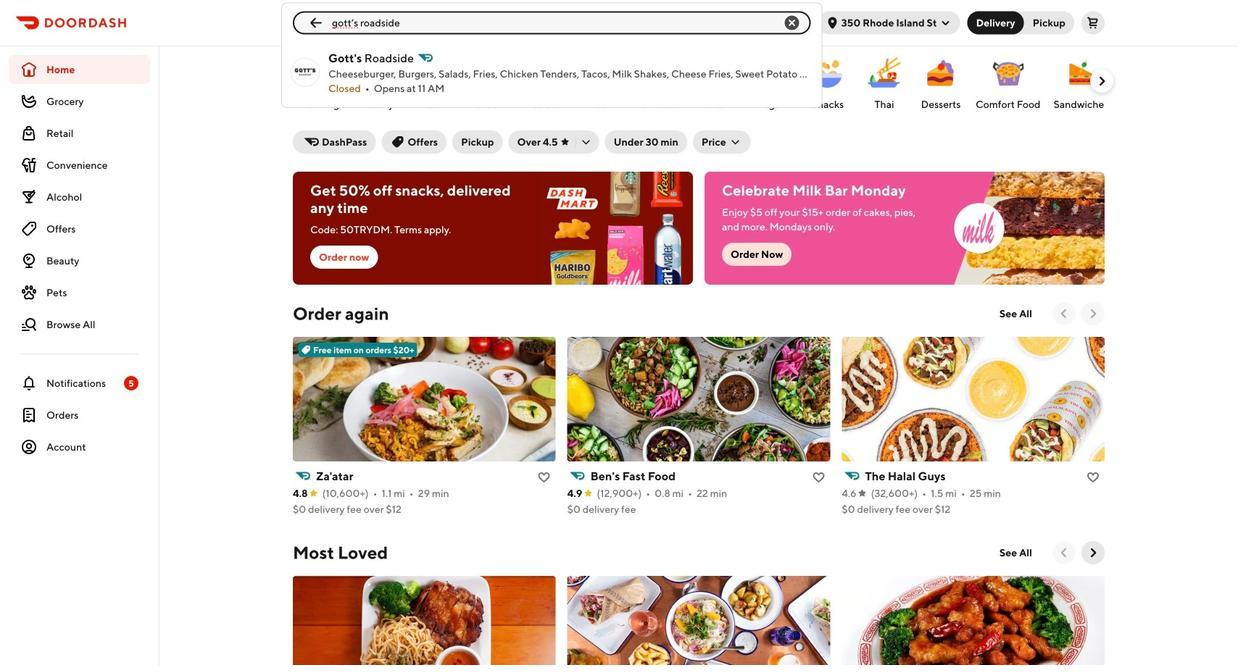 Task type: describe. For each thing, give the bounding box(es) containing it.
Store search: begin typing to search for stores available on DoorDash text field
[[332, 16, 772, 30]]

clear search input image
[[784, 14, 801, 32]]

0 items, open order cart image
[[1088, 17, 1100, 29]]

return from search image
[[308, 14, 325, 32]]



Task type: vqa. For each thing, say whether or not it's contained in the screenshot.
1514 North Gower Street link
no



Task type: locate. For each thing, give the bounding box(es) containing it.
next button of carousel image
[[1087, 307, 1101, 321]]

toggle order method (delivery or pickup) option group
[[968, 11, 1075, 34]]

1 vertical spatial next button of carousel image
[[1087, 546, 1101, 561]]

previous button of carousel image
[[1058, 307, 1072, 321], [1058, 546, 1072, 561]]

1 vertical spatial previous button of carousel image
[[1058, 546, 1072, 561]]

1 previous button of carousel image from the top
[[1058, 307, 1072, 321]]

next button of carousel image
[[1095, 74, 1110, 88], [1087, 546, 1101, 561]]

0 vertical spatial previous button of carousel image
[[1058, 307, 1072, 321]]

None button
[[968, 11, 1025, 34], [1016, 11, 1075, 34], [968, 11, 1025, 34], [1016, 11, 1075, 34]]

2 previous button of carousel image from the top
[[1058, 546, 1072, 561]]

0 vertical spatial next button of carousel image
[[1095, 74, 1110, 88]]



